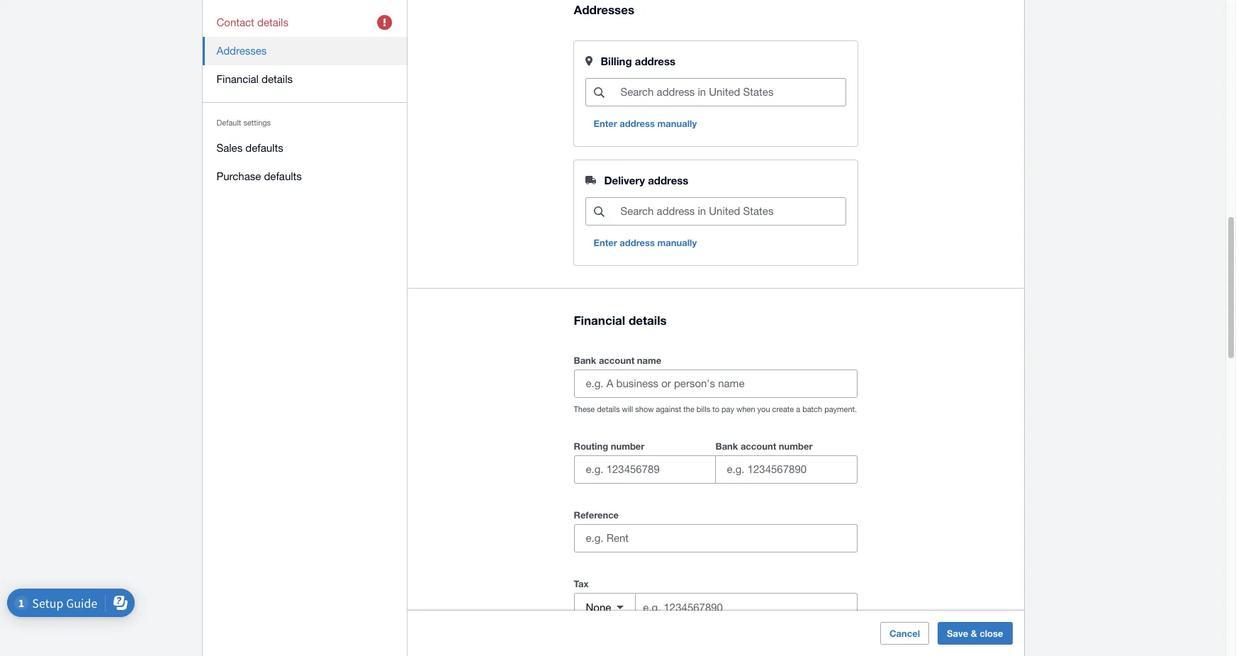 Task type: describe. For each thing, give the bounding box(es) containing it.
enter address manually for billing
[[594, 118, 697, 129]]

payment.
[[825, 405, 858, 413]]

reference
[[574, 509, 619, 520]]

Bank account name field
[[575, 370, 857, 397]]

2 number from the left
[[779, 440, 813, 452]]

the
[[684, 405, 695, 413]]

details down addresses link
[[262, 73, 293, 85]]

when
[[737, 405, 756, 413]]

delivery address
[[605, 174, 689, 187]]

sales defaults
[[217, 142, 283, 154]]

Tax text field
[[642, 594, 857, 621]]

a
[[797, 405, 801, 413]]

details left 'will'
[[597, 405, 620, 413]]

details right 'contact'
[[257, 16, 289, 28]]

shipping address icon image
[[586, 176, 596, 185]]

1 vertical spatial financial
[[574, 312, 626, 327]]

save & close
[[948, 628, 1004, 639]]

Routing number field
[[575, 456, 715, 483]]

0 horizontal spatial addresses
[[217, 45, 267, 57]]

default settings
[[217, 118, 271, 127]]

addresses link
[[202, 37, 407, 65]]

address down delivery address
[[620, 237, 655, 249]]

settings
[[244, 118, 271, 127]]

billing address icon image
[[586, 56, 593, 66]]

defaults for purchase defaults
[[264, 170, 302, 182]]

bills
[[697, 405, 711, 413]]

purchase
[[217, 170, 261, 182]]

billing address
[[601, 55, 676, 68]]

group containing routing number
[[574, 437, 858, 483]]

none button
[[575, 593, 636, 622]]

account for name
[[599, 354, 635, 366]]

defaults for sales defaults
[[246, 142, 283, 154]]

1 horizontal spatial addresses
[[574, 2, 635, 17]]

show
[[636, 405, 654, 413]]

will
[[622, 405, 634, 413]]

delivery
[[605, 174, 645, 187]]

financial details link
[[202, 65, 407, 94]]

manually for billing address
[[658, 118, 697, 129]]

sales defaults link
[[202, 134, 407, 162]]

manually for delivery address
[[658, 237, 697, 249]]

routing number
[[574, 440, 645, 452]]

you
[[758, 405, 771, 413]]

financial details inside menu
[[217, 73, 293, 85]]

these
[[574, 405, 595, 413]]



Task type: vqa. For each thing, say whether or not it's contained in the screenshot.
Review
no



Task type: locate. For each thing, give the bounding box(es) containing it.
0 vertical spatial addresses
[[574, 2, 635, 17]]

0 horizontal spatial bank
[[574, 354, 597, 366]]

financial up default settings
[[217, 73, 259, 85]]

2 enter address manually button from the top
[[586, 232, 706, 254]]

contact
[[217, 16, 255, 28]]

Bank account number field
[[716, 456, 857, 483]]

enter for billing address
[[594, 118, 618, 129]]

financial details
[[217, 73, 293, 85], [574, 312, 667, 327]]

account inside group
[[741, 440, 777, 452]]

1 vertical spatial financial details
[[574, 312, 667, 327]]

bank
[[574, 354, 597, 366], [716, 440, 739, 452]]

purchase defaults
[[217, 170, 302, 182]]

enter address manually
[[594, 118, 697, 129], [594, 237, 697, 249]]

0 vertical spatial defaults
[[246, 142, 283, 154]]

against
[[657, 405, 682, 413]]

financial details up settings
[[217, 73, 293, 85]]

&
[[972, 628, 978, 639]]

0 horizontal spatial account
[[599, 354, 635, 366]]

1 number from the left
[[611, 440, 645, 452]]

2 search address in united states field from the top
[[620, 198, 846, 225]]

address up delivery address
[[620, 118, 655, 129]]

cancel
[[890, 628, 921, 639]]

1 vertical spatial enter
[[594, 237, 618, 249]]

save
[[948, 628, 969, 639]]

financial up bank account name on the bottom
[[574, 312, 626, 327]]

batch
[[803, 405, 823, 413]]

1 vertical spatial addresses
[[217, 45, 267, 57]]

enter address manually button down delivery address
[[586, 232, 706, 254]]

bank account number
[[716, 440, 813, 452]]

account
[[599, 354, 635, 366], [741, 440, 777, 452]]

0 horizontal spatial financial
[[217, 73, 259, 85]]

enter address manually down delivery address
[[594, 237, 697, 249]]

account left name
[[599, 354, 635, 366]]

account up bank account number 'field'
[[741, 440, 777, 452]]

number up routing number field
[[611, 440, 645, 452]]

group
[[574, 437, 858, 483]]

bank for bank account number
[[716, 440, 739, 452]]

enter address manually button for billing
[[586, 112, 706, 135]]

0 vertical spatial account
[[599, 354, 635, 366]]

enter for delivery address
[[594, 237, 618, 249]]

save & close button
[[938, 622, 1013, 645]]

manually down delivery address
[[658, 237, 697, 249]]

1 vertical spatial enter address manually
[[594, 237, 697, 249]]

tax
[[574, 578, 589, 589]]

none
[[586, 602, 612, 614]]

1 enter address manually from the top
[[594, 118, 697, 129]]

routing
[[574, 440, 609, 452]]

enter
[[594, 118, 618, 129], [594, 237, 618, 249]]

enter address manually button for delivery
[[586, 232, 706, 254]]

reference group
[[574, 506, 858, 552]]

1 horizontal spatial bank
[[716, 440, 739, 452]]

addresses
[[574, 2, 635, 17], [217, 45, 267, 57]]

financial details up bank account name on the bottom
[[574, 312, 667, 327]]

1 horizontal spatial number
[[779, 440, 813, 452]]

search address in united states field for billing address
[[620, 79, 846, 106]]

1 horizontal spatial account
[[741, 440, 777, 452]]

addresses down 'contact'
[[217, 45, 267, 57]]

bank account name
[[574, 354, 662, 366]]

bank for bank account name
[[574, 354, 597, 366]]

defaults down settings
[[246, 142, 283, 154]]

enter up shipping address icon
[[594, 118, 618, 129]]

purchase defaults link
[[202, 162, 407, 191]]

enter address manually button up delivery address
[[586, 112, 706, 135]]

enter address manually up delivery address
[[594, 118, 697, 129]]

2 manually from the top
[[658, 237, 697, 249]]

1 search address in united states field from the top
[[620, 79, 846, 106]]

menu
[[202, 0, 407, 199]]

pay
[[722, 405, 735, 413]]

0 vertical spatial search address in united states field
[[620, 79, 846, 106]]

menu containing contact details
[[202, 0, 407, 199]]

manually
[[658, 118, 697, 129], [658, 237, 697, 249]]

Reference field
[[575, 525, 857, 552]]

account for number
[[741, 440, 777, 452]]

1 enter from the top
[[594, 118, 618, 129]]

0 vertical spatial enter
[[594, 118, 618, 129]]

bank inside group
[[716, 440, 739, 452]]

0 vertical spatial enter address manually button
[[586, 112, 706, 135]]

name
[[638, 354, 662, 366]]

1 vertical spatial defaults
[[264, 170, 302, 182]]

address
[[635, 55, 676, 68], [620, 118, 655, 129], [648, 174, 689, 187], [620, 237, 655, 249]]

Search address in United States field
[[620, 79, 846, 106], [620, 198, 846, 225]]

0 vertical spatial financial details
[[217, 73, 293, 85]]

1 vertical spatial search address in united states field
[[620, 198, 846, 225]]

enter address manually for delivery
[[594, 237, 697, 249]]

1 vertical spatial enter address manually button
[[586, 232, 706, 254]]

manually up delivery address
[[658, 118, 697, 129]]

cancel button
[[881, 622, 930, 645]]

1 horizontal spatial financial
[[574, 312, 626, 327]]

details
[[257, 16, 289, 28], [262, 73, 293, 85], [629, 312, 667, 327], [597, 405, 620, 413]]

number
[[611, 440, 645, 452], [779, 440, 813, 452]]

address right billing
[[635, 55, 676, 68]]

contact details
[[217, 16, 289, 28]]

1 horizontal spatial financial details
[[574, 312, 667, 327]]

number up bank account number 'field'
[[779, 440, 813, 452]]

0 vertical spatial manually
[[658, 118, 697, 129]]

2 enter from the top
[[594, 237, 618, 249]]

these details will show against the bills to pay when you create a batch payment.
[[574, 405, 858, 413]]

billing
[[601, 55, 632, 68]]

0 horizontal spatial number
[[611, 440, 645, 452]]

address right delivery
[[648, 174, 689, 187]]

create
[[773, 405, 795, 413]]

0 horizontal spatial financial details
[[217, 73, 293, 85]]

1 vertical spatial account
[[741, 440, 777, 452]]

1 vertical spatial bank
[[716, 440, 739, 452]]

0 vertical spatial enter address manually
[[594, 118, 697, 129]]

defaults
[[246, 142, 283, 154], [264, 170, 302, 182]]

details up name
[[629, 312, 667, 327]]

0 vertical spatial financial
[[217, 73, 259, 85]]

enter down shipping address icon
[[594, 237, 618, 249]]

0 vertical spatial bank
[[574, 354, 597, 366]]

enter address manually button
[[586, 112, 706, 135], [586, 232, 706, 254]]

to
[[713, 405, 720, 413]]

defaults down sales defaults link on the top of the page
[[264, 170, 302, 182]]

sales
[[217, 142, 243, 154]]

search address in united states field for delivery address
[[620, 198, 846, 225]]

addresses up billing
[[574, 2, 635, 17]]

2 enter address manually from the top
[[594, 237, 697, 249]]

bank down pay at bottom right
[[716, 440, 739, 452]]

bank up these
[[574, 354, 597, 366]]

1 vertical spatial manually
[[658, 237, 697, 249]]

default
[[217, 118, 241, 127]]

contact details link
[[202, 9, 407, 37]]

1 manually from the top
[[658, 118, 697, 129]]

financial
[[217, 73, 259, 85], [574, 312, 626, 327]]

1 enter address manually button from the top
[[586, 112, 706, 135]]

close
[[980, 628, 1004, 639]]



